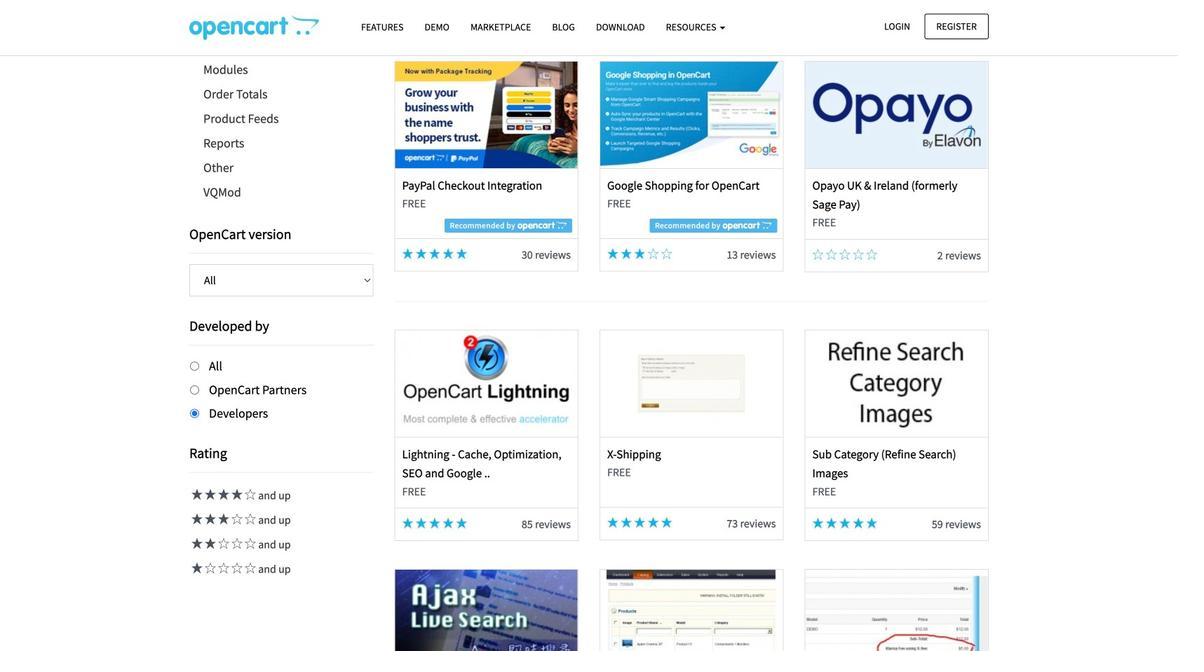 Task type: describe. For each thing, give the bounding box(es) containing it.
x fee image
[[806, 571, 989, 652]]

google shopping for opencart image
[[601, 62, 783, 168]]

paypal checkout integration image
[[396, 62, 578, 168]]

x shipping image
[[601, 331, 783, 438]]

product filter by category image
[[601, 571, 783, 652]]

[free] ajax live search image
[[396, 571, 578, 652]]

paypal payment gateway image
[[469, 0, 916, 9]]



Task type: locate. For each thing, give the bounding box(es) containing it.
None radio
[[190, 362, 199, 371]]

opayo uk & ireland (formerly sage pay) image
[[806, 62, 989, 168]]

star light image
[[443, 248, 454, 260], [456, 248, 468, 260], [608, 248, 619, 260], [621, 248, 632, 260], [635, 248, 646, 260], [189, 489, 203, 501], [203, 489, 216, 501], [203, 514, 216, 525], [216, 514, 229, 525], [608, 518, 619, 529], [621, 518, 632, 529], [662, 518, 673, 529], [402, 518, 414, 529], [443, 518, 454, 529], [456, 518, 468, 529], [826, 518, 838, 529], [189, 539, 203, 550], [203, 539, 216, 550]]

star light o image
[[662, 248, 673, 260], [853, 249, 865, 260], [867, 249, 878, 260], [229, 514, 243, 525], [216, 539, 229, 550], [229, 563, 243, 574], [243, 563, 256, 574]]

sub category (refine search) images image
[[806, 331, 989, 438]]

star light o image
[[648, 248, 659, 260], [813, 249, 824, 260], [826, 249, 838, 260], [840, 249, 851, 260], [243, 489, 256, 501], [243, 514, 256, 525], [229, 539, 243, 550], [243, 539, 256, 550], [203, 563, 216, 574], [216, 563, 229, 574]]

None radio
[[190, 386, 199, 395], [190, 410, 199, 419], [190, 386, 199, 395], [190, 410, 199, 419]]

star light image
[[402, 248, 414, 260], [416, 248, 427, 260], [429, 248, 441, 260], [216, 489, 229, 501], [229, 489, 243, 501], [189, 514, 203, 525], [635, 518, 646, 529], [648, 518, 659, 529], [416, 518, 427, 529], [429, 518, 441, 529], [813, 518, 824, 529], [840, 518, 851, 529], [853, 518, 865, 529], [867, 518, 878, 529], [189, 563, 203, 574]]

opencart extensions image
[[189, 15, 319, 40]]

lightning - cache, optimization, seo and google .. image
[[396, 331, 578, 438]]



Task type: vqa. For each thing, say whether or not it's contained in the screenshot.
"just"
no



